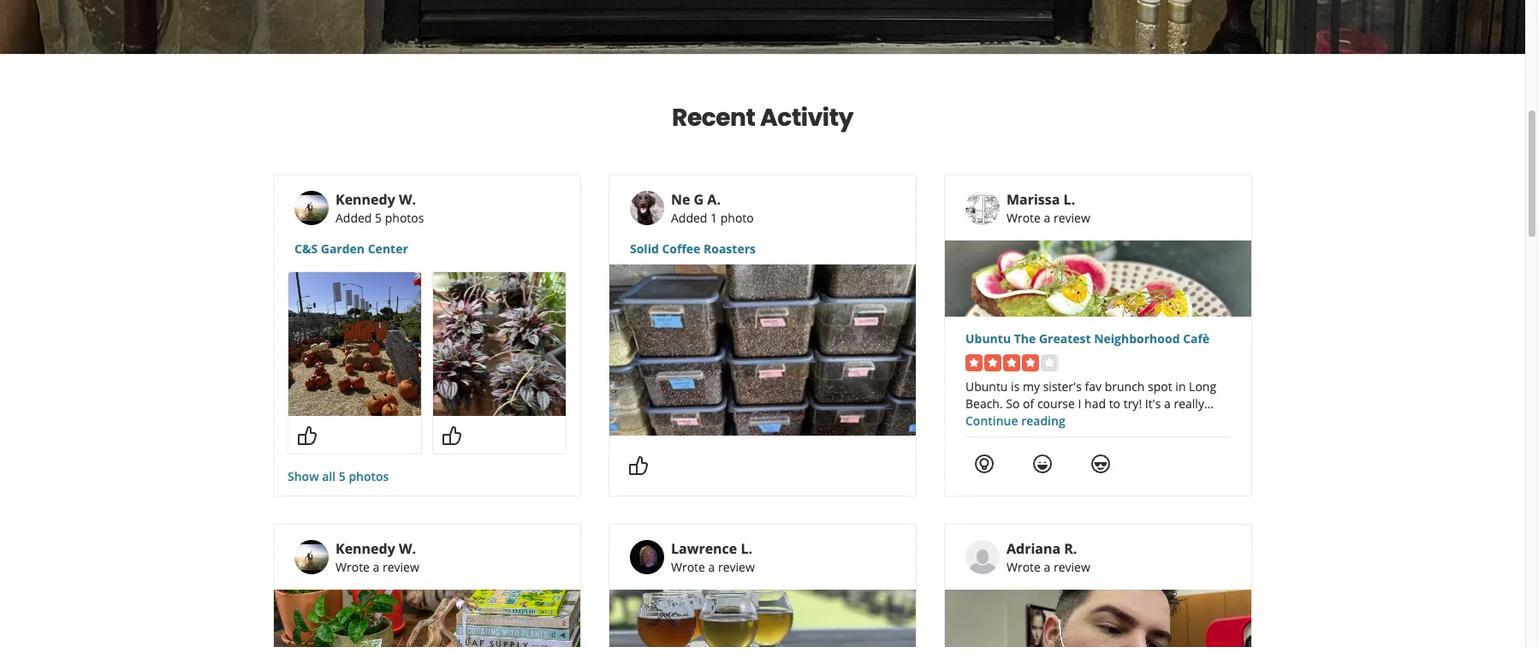 Task type: vqa. For each thing, say whether or not it's contained in the screenshot.
Careers on the bottom of page
no



Task type: locate. For each thing, give the bounding box(es) containing it.
0 vertical spatial like feed item image
[[297, 425, 318, 446]]

review inside marissa l. wrote a review
[[1054, 210, 1090, 226]]

review
[[1054, 210, 1090, 226], [383, 559, 419, 575], [718, 559, 755, 575], [1054, 559, 1090, 575]]

1 vertical spatial kennedy w. link
[[336, 539, 416, 558]]

1 vertical spatial kennedy
[[336, 539, 395, 558]]

0 horizontal spatial open photo lightbox image
[[288, 272, 421, 416]]

review for marissa
[[1054, 210, 1090, 226]]

the
[[1014, 330, 1036, 347]]

cafè
[[1183, 330, 1210, 347]]

photos
[[385, 210, 424, 226], [349, 468, 389, 485]]

a for lawrence
[[708, 559, 715, 575]]

0 vertical spatial kennedy w. link
[[336, 190, 416, 209]]

5
[[375, 210, 382, 226], [339, 468, 346, 485]]

added
[[336, 210, 372, 226], [671, 210, 707, 226]]

1 vertical spatial w.
[[399, 539, 416, 558]]

r.
[[1064, 539, 1077, 558]]

wrote for marissa l.
[[1007, 210, 1041, 226]]

wrote inside kennedy w. wrote a review
[[336, 559, 370, 575]]

1 open photo lightbox image from the left
[[288, 272, 421, 416]]

2 w. from the top
[[399, 539, 416, 558]]

1 horizontal spatial added
[[671, 210, 707, 226]]

w.
[[399, 190, 416, 209], [399, 539, 416, 558]]

kennedy inside kennedy w. added 5 photos
[[336, 190, 395, 209]]

1
[[711, 210, 717, 226]]

a inside adriana r. wrote a review
[[1044, 559, 1051, 575]]

wrote for lawrence l.
[[671, 559, 705, 575]]

c&s garden center
[[294, 241, 408, 257]]

a for marissa
[[1044, 210, 1051, 226]]

coffee
[[662, 241, 701, 257]]

wrote inside adriana r. wrote a review
[[1007, 559, 1041, 575]]

w. inside kennedy w. wrote a review
[[399, 539, 416, 558]]

0 vertical spatial photo of kennedy w. image
[[294, 191, 329, 225]]

0 horizontal spatial added
[[336, 210, 372, 226]]

ne g a. link
[[671, 190, 721, 209]]

24 funny v2 image
[[1032, 454, 1053, 474]]

open photo lightbox image
[[288, 272, 421, 416], [433, 272, 566, 416]]

1 horizontal spatial 5
[[375, 210, 382, 226]]

0 vertical spatial 5
[[375, 210, 382, 226]]

wrote
[[1007, 210, 1041, 226], [336, 559, 370, 575], [671, 559, 705, 575], [1007, 559, 1041, 575]]

kennedy w. link
[[336, 190, 416, 209], [336, 539, 416, 558]]

kennedy inside kennedy w. wrote a review
[[336, 539, 395, 558]]

a
[[1044, 210, 1051, 226], [373, 559, 380, 575], [708, 559, 715, 575], [1044, 559, 1051, 575]]

1 vertical spatial 5
[[339, 468, 346, 485]]

l.
[[1064, 190, 1075, 209], [741, 539, 753, 558]]

photo of ne g a. image
[[630, 191, 664, 225]]

added down ne g a. link
[[671, 210, 707, 226]]

0 vertical spatial w.
[[399, 190, 416, 209]]

ubuntu
[[966, 330, 1011, 347]]

2 photo of kennedy w. image from the top
[[294, 540, 329, 574]]

reading
[[1021, 413, 1066, 429]]

review inside lawrence l. wrote a review
[[718, 559, 755, 575]]

1 vertical spatial photos
[[349, 468, 389, 485]]

1 horizontal spatial l.
[[1064, 190, 1075, 209]]

review inside adriana r. wrote a review
[[1054, 559, 1090, 575]]

5 up center
[[375, 210, 382, 226]]

recent
[[672, 101, 756, 134]]

5 right 'all'
[[339, 468, 346, 485]]

lawrence
[[671, 539, 737, 558]]

w. for kennedy w. added 5 photos
[[399, 190, 416, 209]]

photo of marissa l. image
[[966, 191, 1000, 225]]

1 vertical spatial photo of kennedy w. image
[[294, 540, 329, 574]]

solid coffee roasters link
[[630, 241, 895, 258]]

kennedy w. link for kennedy w. added 5 photos
[[336, 190, 416, 209]]

1 photo of kennedy w. image from the top
[[294, 191, 329, 225]]

kennedy
[[336, 190, 395, 209], [336, 539, 395, 558]]

l. right marissa
[[1064, 190, 1075, 209]]

0 vertical spatial l.
[[1064, 190, 1075, 209]]

1 w. from the top
[[399, 190, 416, 209]]

2 kennedy from the top
[[336, 539, 395, 558]]

w. inside kennedy w. added 5 photos
[[399, 190, 416, 209]]

ubuntu the greatest neighborhood cafè link
[[966, 330, 1231, 348]]

2 added from the left
[[671, 210, 707, 226]]

photos up center
[[385, 210, 424, 226]]

kennedy down show all 5 photos 'dropdown button'
[[336, 539, 395, 558]]

solid
[[630, 241, 659, 257]]

marissa
[[1007, 190, 1060, 209]]

adriana r. wrote a review
[[1007, 539, 1090, 575]]

continue reading button
[[966, 413, 1066, 429]]

kennedy w. link down show all 5 photos 'dropdown button'
[[336, 539, 416, 558]]

photo of kennedy w. image
[[294, 191, 329, 225], [294, 540, 329, 574]]

l. right lawrence
[[741, 539, 753, 558]]

like feed item image
[[297, 425, 318, 446], [628, 455, 649, 476]]

2 kennedy w. link from the top
[[336, 539, 416, 558]]

added up c&s garden center
[[336, 210, 372, 226]]

l. inside marissa l. wrote a review
[[1064, 190, 1075, 209]]

photo of kennedy w. image for kennedy w. wrote a review
[[294, 540, 329, 574]]

1 added from the left
[[336, 210, 372, 226]]

1 vertical spatial like feed item image
[[628, 455, 649, 476]]

2 open photo lightbox image from the left
[[433, 272, 566, 416]]

photos right 'all'
[[349, 468, 389, 485]]

a inside kennedy w. wrote a review
[[373, 559, 380, 575]]

24 useful v2 image
[[974, 454, 995, 474]]

a.
[[707, 190, 721, 209]]

photo of kennedy w. image left kennedy w. wrote a review
[[294, 540, 329, 574]]

kennedy up c&s garden center
[[336, 190, 395, 209]]

0 horizontal spatial like feed item image
[[297, 425, 318, 446]]

1 horizontal spatial open photo lightbox image
[[433, 272, 566, 416]]

open photo lightbox image for leftmost like feed item icon
[[288, 272, 421, 416]]

0 horizontal spatial 5
[[339, 468, 346, 485]]

kennedy w. wrote a review
[[336, 539, 419, 575]]

photo of kennedy w. image up c&s
[[294, 191, 329, 225]]

ubuntu the greatest neighborhood cafè
[[966, 330, 1210, 347]]

wrote inside lawrence l. wrote a review
[[671, 559, 705, 575]]

c&s
[[294, 241, 318, 257]]

1 kennedy from the top
[[336, 190, 395, 209]]

0 horizontal spatial l.
[[741, 539, 753, 558]]

kennedy w. link up center
[[336, 190, 416, 209]]

w. for kennedy w. wrote a review
[[399, 539, 416, 558]]

a inside lawrence l. wrote a review
[[708, 559, 715, 575]]

garden
[[321, 241, 365, 257]]

l. inside lawrence l. wrote a review
[[741, 539, 753, 558]]

0 vertical spatial photos
[[385, 210, 424, 226]]

1 vertical spatial l.
[[741, 539, 753, 558]]

24 cool v2 image
[[1091, 454, 1111, 474]]

1 kennedy w. link from the top
[[336, 190, 416, 209]]

review inside kennedy w. wrote a review
[[383, 559, 419, 575]]

0 vertical spatial kennedy
[[336, 190, 395, 209]]

show all 5 photos
[[288, 468, 389, 485]]

review for kennedy
[[383, 559, 419, 575]]

a inside marissa l. wrote a review
[[1044, 210, 1051, 226]]

continue
[[966, 413, 1018, 429]]

wrote inside marissa l. wrote a review
[[1007, 210, 1041, 226]]

adriana r. link
[[1007, 539, 1077, 558]]

show all 5 photos button
[[288, 468, 389, 485]]



Task type: describe. For each thing, give the bounding box(es) containing it.
4 star rating image
[[966, 354, 1058, 372]]

5 inside 'dropdown button'
[[339, 468, 346, 485]]

photos inside kennedy w. added 5 photos
[[385, 210, 424, 226]]

photo of kennedy w. image for kennedy w. added 5 photos
[[294, 191, 329, 225]]

like feed item image
[[442, 425, 462, 446]]

l. for marissa l.
[[1064, 190, 1075, 209]]

g
[[694, 190, 704, 209]]

photo of adriana r. image
[[966, 540, 1000, 574]]

roasters
[[704, 241, 756, 257]]

photo
[[721, 210, 754, 226]]

1 horizontal spatial like feed item image
[[628, 455, 649, 476]]

wrote for adriana r.
[[1007, 559, 1041, 575]]

neighborhood
[[1094, 330, 1180, 347]]

lawrence l. link
[[671, 539, 753, 558]]

center
[[368, 241, 408, 257]]

added inside kennedy w. added 5 photos
[[336, 210, 372, 226]]

a for kennedy
[[373, 559, 380, 575]]

open photo lightbox image for like feed item image
[[433, 272, 566, 416]]

explore recent activity section section
[[259, 55, 1266, 647]]

ne g a. added 1 photo
[[671, 190, 754, 226]]

greatest
[[1039, 330, 1091, 347]]

kennedy for kennedy w. wrote a review
[[336, 539, 395, 558]]

all
[[322, 468, 336, 485]]

adriana
[[1007, 539, 1061, 558]]

wrote for kennedy w.
[[336, 559, 370, 575]]

added inside ne g a. added 1 photo
[[671, 210, 707, 226]]

a for adriana
[[1044, 559, 1051, 575]]

show
[[288, 468, 319, 485]]

activity
[[760, 101, 853, 134]]

kennedy w. added 5 photos
[[336, 190, 424, 226]]

c&s garden center link
[[294, 241, 560, 258]]

review for adriana
[[1054, 559, 1090, 575]]

review for lawrence
[[718, 559, 755, 575]]

5 inside kennedy w. added 5 photos
[[375, 210, 382, 226]]

l. for lawrence l.
[[741, 539, 753, 558]]

marissa l. wrote a review
[[1007, 190, 1090, 226]]

kennedy for kennedy w. added 5 photos
[[336, 190, 395, 209]]

lawrence l. wrote a review
[[671, 539, 755, 575]]

photo of lawrence l. image
[[630, 540, 664, 574]]

recent activity
[[672, 101, 853, 134]]

ne
[[671, 190, 690, 209]]

kennedy w. link for kennedy w. wrote a review
[[336, 539, 416, 558]]

marissa l. link
[[1007, 190, 1075, 209]]

solid coffee roasters
[[630, 241, 756, 257]]

continue reading
[[966, 413, 1066, 429]]

photos inside 'dropdown button'
[[349, 468, 389, 485]]



